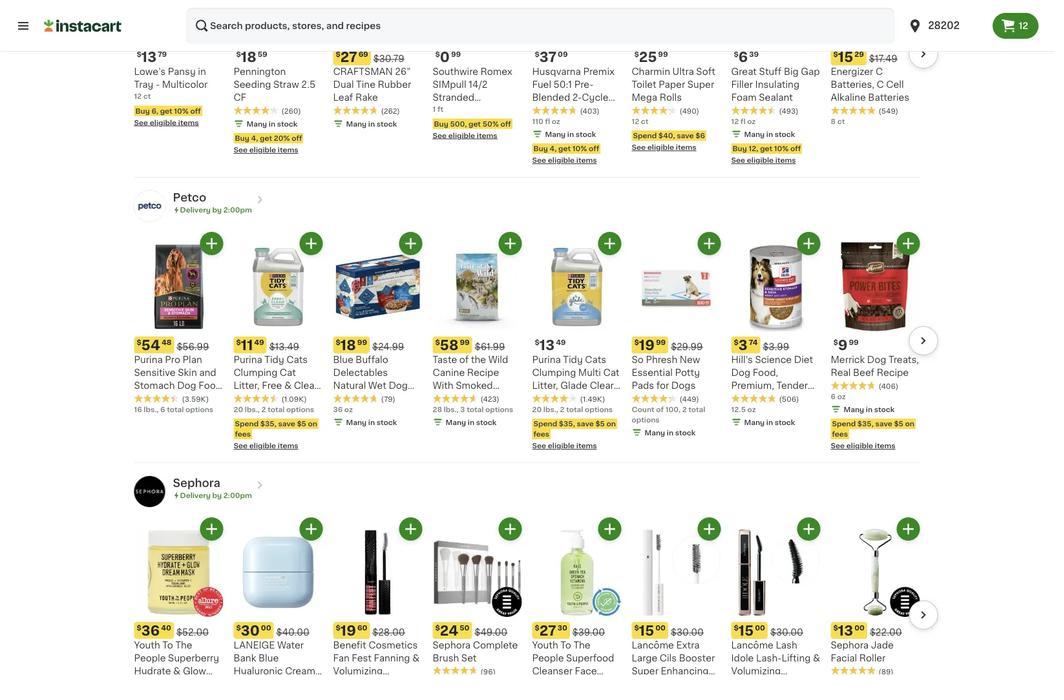 Task type: locate. For each thing, give the bounding box(es) containing it.
many in stock up buy 4, get 10% off see eligible items
[[546, 131, 597, 138]]

spend $40, save $6 see eligible items
[[632, 132, 705, 151]]

3 2 from the left
[[683, 406, 687, 413]]

items down (493)
[[776, 157, 796, 164]]

dogs
[[672, 382, 696, 391]]

add image for 15
[[801, 522, 817, 538]]

cats down $13.49
[[287, 356, 308, 365]]

get for 37
[[559, 145, 571, 152]]

recipe
[[467, 369, 499, 378], [877, 369, 909, 378]]

0 vertical spatial item carousel region
[[116, 0, 939, 172]]

youth to the people superfood cleanser fa
[[533, 642, 620, 676]]

add image for $ 36 40
[[204, 522, 220, 538]]

fl for 6
[[741, 118, 746, 125]]

1 vertical spatial item carousel region
[[116, 232, 939, 458]]

1 horizontal spatial lancôme
[[732, 642, 774, 651]]

rice down tender
[[774, 395, 794, 404]]

buy up black
[[434, 120, 449, 128]]

1 recipe from the left
[[467, 369, 499, 378]]

99 up 'phresh'
[[656, 339, 666, 346]]

dog right grains
[[502, 420, 521, 429]]

$ inside $ 27 69
[[336, 51, 341, 58]]

$ inside $ 15 00
[[635, 625, 639, 632]]

0 vertical spatial with
[[433, 382, 454, 391]]

add image for $ 58 99
[[502, 236, 519, 252]]

2 vertical spatial -
[[460, 132, 464, 141]]

0 horizontal spatial ancient
[[433, 420, 468, 429]]

1 lancôme from the left
[[632, 642, 674, 651]]

30 up laneige
[[241, 624, 260, 638]]

4 total from the left
[[567, 406, 584, 413]]

1 2 from the left
[[262, 406, 266, 413]]

2 2 from the left
[[560, 406, 565, 413]]

12 for 12
[[1019, 21, 1029, 30]]

99 inside $ 19 99
[[656, 339, 666, 346]]

total down (3.59k)
[[167, 406, 184, 413]]

mega
[[632, 93, 658, 102]]

of inside taste of the wild canine recipe with smoked salmon ancient stream with ancient grains dog food
[[460, 356, 469, 365]]

36 inside product group
[[142, 624, 160, 638]]

off inside buy 500, get 50% off see eligible items
[[501, 120, 511, 128]]

fuel up 110
[[533, 106, 552, 115]]

1 horizontal spatial on
[[607, 421, 616, 428]]

20 lbs., 2 total options down (1.49k)
[[533, 406, 613, 413]]

3 fees from the left
[[833, 431, 849, 438]]

1 the from the left
[[176, 642, 192, 651]]

stew,
[[732, 407, 757, 417]]

1 horizontal spatial super
[[688, 80, 715, 89]]

dog
[[868, 356, 887, 365], [732, 369, 751, 378], [177, 382, 196, 391], [389, 382, 408, 391], [502, 420, 521, 429]]

3
[[739, 339, 748, 352], [461, 406, 465, 413]]

ct for charmin ultra soft toilet paper super mega rolls
[[641, 118, 649, 125]]

3 left 74 at the right of the page
[[739, 339, 748, 352]]

craftsman
[[333, 67, 393, 76]]

(423)
[[481, 396, 500, 403]]

2 horizontal spatial food
[[433, 433, 456, 442]]

sephora
[[173, 478, 220, 489], [433, 642, 471, 651], [831, 642, 869, 651]]

delivery right sephora image
[[180, 493, 211, 500]]

$27.69 original price: $30.79 element
[[333, 49, 423, 65]]

paper
[[659, 80, 686, 89]]

multi inside the "purina tidy cats clumping multi cat litter, glade clear springs"
[[579, 369, 601, 378]]

2 item carousel region from the top
[[116, 232, 939, 458]]

fees down the unscented on the bottom left of the page
[[235, 431, 251, 438]]

Search field
[[186, 8, 895, 44]]

charmin
[[632, 67, 671, 76]]

get inside buy 4, get 10% off see eligible items
[[559, 145, 571, 152]]

get for 13
[[160, 107, 172, 115]]

3 spend $35, save $5 on fees see eligible items from the left
[[831, 421, 915, 450]]

spend for 9
[[833, 421, 856, 428]]

ct
[[143, 93, 151, 100], [641, 118, 649, 125], [838, 118, 845, 125]]

stock down 28 lbs., 3 total options in the left bottom of the page
[[476, 419, 497, 426]]

$ for $ 19 60
[[336, 625, 341, 632]]

1 vertical spatial 13
[[540, 339, 555, 352]]

save down (1.09k)
[[278, 421, 295, 428]]

0 horizontal spatial $15.00 original price: $30.00 element
[[632, 623, 721, 640]]

cell
[[887, 80, 904, 89]]

49 up the "purina tidy cats clumping multi cat litter, glade clear springs"
[[556, 339, 566, 346]]

item carousel region
[[116, 0, 939, 172], [116, 232, 939, 458], [116, 518, 939, 676]]

$ inside $ 30 00 $40.00 laneige water bank blue hyaluronic cre
[[236, 625, 241, 632]]

2 horizontal spatial -
[[501, 119, 505, 128]]

spend
[[633, 132, 657, 139], [235, 421, 259, 428], [534, 421, 558, 428], [833, 421, 856, 428]]

15 for $ 15 29
[[839, 50, 854, 64]]

00 for $ 15 00
[[656, 625, 666, 632]]

spend $35, save $5 on fees see eligible items for 9
[[831, 421, 915, 450]]

$ 13 00
[[834, 624, 865, 638]]

get inside buy 6, get 10% off see eligible items
[[160, 107, 172, 115]]

get for 6
[[761, 145, 773, 152]]

20 inside product group
[[234, 406, 243, 413]]

clumping for litter,
[[533, 369, 576, 378]]

booster
[[679, 654, 715, 664]]

4, for 37
[[550, 145, 557, 152]]

1 horizontal spatial 27
[[540, 624, 557, 638]]

product group containing 9
[[831, 232, 921, 451]]

super for 6
[[688, 80, 715, 89]]

3 lbs., from the left
[[444, 406, 459, 413]]

off inside buy 4, get 10% off see eligible items
[[589, 145, 600, 152]]

tidy for multi
[[563, 356, 583, 365]]

1 vertical spatial and
[[170, 395, 188, 404]]

$ up cleanser
[[535, 625, 540, 632]]

2 20 lbs., 2 total options from the left
[[533, 406, 613, 413]]

1 49 from the left
[[254, 339, 264, 346]]

lbs., right 16
[[144, 406, 159, 413]]

the down the $39.00
[[574, 642, 591, 651]]

1 horizontal spatial to
[[561, 642, 572, 651]]

5 total from the left
[[689, 406, 706, 413]]

1 tidy from the left
[[265, 356, 284, 365]]

$ inside $ 13 00
[[834, 625, 839, 632]]

25
[[639, 50, 657, 64]]

$13.00 original price: $22.00 element
[[831, 623, 921, 640]]

0 horizontal spatial multi
[[286, 395, 309, 404]]

0 horizontal spatial salmon
[[134, 395, 168, 404]]

$ inside $ 54 48
[[137, 339, 142, 346]]

49 inside $ 11 49
[[254, 339, 264, 346]]

0 horizontal spatial 20 lbs., 2 total options
[[234, 406, 314, 413]]

3 $35, from the left
[[858, 421, 874, 428]]

in down chicken
[[369, 419, 375, 426]]

1 delivery by 2:00pm from the top
[[180, 207, 252, 214]]

0 horizontal spatial stomach
[[134, 382, 175, 391]]

99 for 18
[[358, 339, 367, 346]]

0 horizontal spatial 36
[[142, 624, 160, 638]]

to for 27
[[561, 642, 572, 651]]

20 for springs
[[533, 406, 542, 413]]

0 horizontal spatial clumping
[[234, 369, 278, 378]]

item carousel region containing 54
[[116, 232, 939, 458]]

youth down $ 36 40
[[134, 642, 160, 651]]

product group containing 37
[[533, 0, 622, 166]]

20
[[234, 406, 243, 413], [533, 406, 542, 413]]

2 litter, from the left
[[533, 382, 559, 391]]

$19.99 original price: $29.99 element
[[632, 337, 721, 354]]

off down (493)
[[791, 145, 801, 152]]

0 horizontal spatial -
[[156, 80, 160, 89]]

clumping up glade
[[533, 369, 576, 378]]

99 for 58
[[460, 339, 470, 346]]

0 horizontal spatial recipe
[[467, 369, 499, 378]]

$15.00 original price: $30.00 element
[[632, 623, 721, 640], [732, 623, 821, 640]]

$39.00
[[573, 629, 605, 638]]

spend inside spend $40, save $6 see eligible items
[[633, 132, 657, 139]]

and
[[199, 369, 216, 378], [170, 395, 188, 404]]

1 delivery from the top
[[180, 207, 211, 214]]

$ for $ 3 74
[[734, 339, 739, 346]]

2 $15.00 original price: $30.00 element from the left
[[732, 623, 821, 640]]

clean
[[294, 382, 320, 391]]

fuel
[[533, 80, 552, 89], [533, 106, 552, 115]]

pennington seeding straw 2.5 cf
[[234, 67, 316, 102]]

$ inside $ 18 59
[[236, 51, 241, 58]]

total down (1.49k)
[[567, 406, 584, 413]]

2 horizontal spatial sephora
[[831, 642, 869, 651]]

2 by from the top
[[212, 493, 222, 500]]

many for taste of the wild canine recipe with smoked salmon ancient stream with ancient grains dog food
[[446, 419, 466, 426]]

0 horizontal spatial fees
[[235, 431, 251, 438]]

18 for $ 18 59
[[241, 50, 257, 64]]

1 horizontal spatial sensitive
[[759, 407, 800, 417]]

buy 12, get 10% off see eligible items
[[732, 145, 801, 164]]

$ inside $ 15 29
[[834, 51, 839, 58]]

$ for $ 13 49
[[535, 339, 540, 346]]

recipe inside taste of the wild canine recipe with smoked salmon ancient stream with ancient grains dog food
[[467, 369, 499, 378]]

$ inside $ 0 99
[[436, 51, 440, 58]]

0 horizontal spatial sensitive
[[134, 369, 176, 378]]

product group containing 24
[[433, 518, 522, 676]]

2 $30.00 from the left
[[771, 629, 804, 638]]

cat down the unscented on the bottom left of the page
[[234, 407, 250, 417]]

by
[[212, 207, 222, 214], [212, 493, 222, 500]]

see inside buy 4, get 10% off see eligible items
[[533, 157, 547, 164]]

tidy inside the "purina tidy cats clumping multi cat litter, glade clear springs"
[[563, 356, 583, 365]]

$15.00 original price: $30.00 element for lancôme lash idole lash-lifting & volumizi
[[732, 623, 821, 640]]

1 salmon from the left
[[134, 395, 168, 404]]

26"
[[395, 67, 411, 76]]

1 vertical spatial 4,
[[550, 145, 557, 152]]

00 for $ 13 00
[[855, 625, 865, 632]]

99 for 19
[[656, 339, 666, 346]]

and down the plan
[[199, 369, 216, 378]]

2 delivery from the top
[[180, 493, 211, 500]]

save down (1.49k)
[[577, 421, 594, 428]]

0 horizontal spatial on
[[308, 421, 318, 428]]

00 inside $ 15 00
[[656, 625, 666, 632]]

$11.49 original price: $13.49 element
[[234, 337, 323, 354]]

$ inside $ 9 99
[[834, 339, 839, 346]]

food up 36 oz
[[333, 395, 357, 404]]

00
[[261, 625, 271, 632], [656, 625, 666, 632], [755, 625, 766, 632], [855, 625, 865, 632]]

2 00 from the left
[[656, 625, 666, 632]]

0 horizontal spatial food
[[199, 382, 222, 391]]

oz for merrick dog treats, real beef recipe
[[838, 393, 846, 400]]

real
[[831, 369, 851, 378]]

stock down count of 100, 2 total options
[[676, 429, 696, 437]]

2 lancôme from the left
[[732, 642, 774, 651]]

bank
[[234, 654, 256, 664]]

clumping inside purina tidy cats clumping cat litter, free & clean unscented multi cat litter
[[234, 369, 278, 378]]

$ inside $ 13 49
[[535, 339, 540, 346]]

spend $35, save $5 on fees see eligible items down litter
[[234, 421, 318, 450]]

petco image
[[134, 191, 165, 222]]

plan
[[183, 356, 202, 365]]

0 vertical spatial delivery by 2:00pm
[[180, 207, 252, 214]]

00 up cils
[[656, 625, 666, 632]]

2 rice from the left
[[774, 395, 794, 404]]

item carousel region for sephora
[[116, 518, 939, 676]]

18 left 59
[[241, 50, 257, 64]]

product group containing 30
[[234, 518, 323, 676]]

many for great stuff big gap filler insulating foam sealant
[[745, 131, 765, 138]]

1 00 from the left
[[261, 625, 271, 632]]

1 vertical spatial -
[[501, 119, 505, 128]]

total for 58
[[467, 406, 484, 413]]

13 up sephora jade facial roller
[[839, 624, 854, 638]]

recipe for the
[[467, 369, 499, 378]]

buy inside buy 4, get 20% off see eligible items
[[235, 135, 250, 142]]

18 inside $ 18 99 $24.99 blue buffalo delectables natural wet dog food topper, chicken & beef variety pack
[[341, 339, 356, 352]]

2 $35, from the left
[[559, 421, 575, 428]]

$5 down (406)
[[895, 421, 904, 428]]

buy 4, get 10% off see eligible items
[[533, 145, 600, 164]]

2 people from the left
[[533, 654, 564, 664]]

purina for 54
[[134, 356, 163, 365]]

2 the from the left
[[574, 642, 591, 651]]

1 fuel from the top
[[533, 80, 552, 89]]

youth inside the youth to the people superfood cleanser fa
[[533, 642, 559, 651]]

fees for 9
[[833, 431, 849, 438]]

1 clumping from the left
[[234, 369, 278, 378]]

1 horizontal spatial 30
[[558, 625, 568, 632]]

1 horizontal spatial blue
[[333, 356, 354, 365]]

3 right 28
[[461, 406, 465, 413]]

1 to from the left
[[162, 642, 173, 651]]

total up grains
[[467, 406, 484, 413]]

1 vertical spatial 27
[[540, 624, 557, 638]]

2 horizontal spatial 10%
[[775, 145, 789, 152]]

get inside buy 500, get 50% off see eligible items
[[469, 120, 481, 128]]

$ 15 00 $30.00 lancôme lash idole lash-lifting & volumizi
[[732, 624, 821, 676]]

2 tidy from the left
[[563, 356, 583, 365]]

1 horizontal spatial 20 lbs., 2 total options
[[533, 406, 613, 413]]

complete
[[473, 642, 518, 651]]

options for 11
[[286, 406, 314, 413]]

many down count of 100, 2 total options
[[645, 429, 666, 437]]

1 spend $35, save $5 on fees see eligible items from the left
[[234, 421, 318, 450]]

brush
[[433, 654, 459, 664]]

1 fl from the left
[[545, 118, 550, 125]]

0 horizontal spatial lancôme
[[632, 642, 674, 651]]

super inside the lancôme extra large cils booster super enhanci
[[632, 667, 659, 676]]

stranded
[[433, 93, 475, 102]]

buy inside buy 6, get 10% off see eligible items
[[135, 107, 150, 115]]

tidy
[[265, 356, 284, 365], [563, 356, 583, 365]]

water
[[277, 642, 304, 651]]

18 up buffalo
[[341, 339, 356, 352]]

1 horizontal spatial $30.00
[[771, 629, 804, 638]]

oz up variety
[[345, 406, 353, 413]]

1 rice from the left
[[190, 395, 210, 404]]

1 $35, from the left
[[261, 421, 277, 428]]

00 inside $ 15 00 $30.00 lancôme lash idole lash-lifting & volumizi
[[755, 625, 766, 632]]

99 for 25
[[659, 51, 668, 58]]

spend for 25
[[633, 132, 657, 139]]

(1.49k)
[[580, 396, 606, 403]]

buy
[[135, 107, 150, 115], [434, 120, 449, 128], [235, 135, 250, 142], [534, 145, 548, 152], [733, 145, 747, 152]]

3 $5 from the left
[[895, 421, 904, 428]]

c down $17.49
[[876, 67, 883, 76]]

spend for 13
[[534, 421, 558, 428]]

1 vertical spatial delivery
[[180, 493, 211, 500]]

delivery by 2:00pm for 11
[[180, 207, 252, 214]]

beef
[[854, 369, 875, 378], [382, 407, 404, 417]]

15 for $ 15 00 $30.00 lancôme lash idole lash-lifting & volumizi
[[739, 624, 754, 638]]

item carousel region containing 36
[[116, 518, 939, 676]]

stock down (260)
[[277, 120, 298, 128]]

on for 9
[[906, 421, 915, 428]]

in for hill's science diet dog food, premium, tender turkey & rice stew, sensitive stomach & skin, adult
[[767, 419, 774, 426]]

stock down "(506)"
[[775, 419, 796, 426]]

19 inside $19.60 original price: $28.00 element
[[341, 624, 356, 638]]

4 00 from the left
[[855, 625, 865, 632]]

1 horizontal spatial $5
[[596, 421, 605, 428]]

total for 11
[[268, 406, 285, 413]]

on down treats,
[[906, 421, 915, 428]]

3 total from the left
[[467, 406, 484, 413]]

$15.00 original price: $30.00 element up extra
[[632, 623, 721, 640]]

$30.00 up extra
[[671, 629, 704, 638]]

of inside count of 100, 2 total options
[[657, 406, 664, 413]]

buy inside buy 12, get 10% off see eligible items
[[733, 145, 747, 152]]

pennington
[[234, 67, 286, 76]]

2 vertical spatial 13
[[839, 624, 854, 638]]

6 left 39
[[739, 50, 748, 64]]

1 vertical spatial stomach
[[732, 420, 773, 429]]

$ left 59
[[236, 51, 241, 58]]

food down stream on the left bottom
[[433, 433, 456, 442]]

2 delivery by 2:00pm from the top
[[180, 493, 252, 500]]

0 horizontal spatial ct
[[143, 93, 151, 100]]

0 vertical spatial beef
[[854, 369, 875, 378]]

1 horizontal spatial $35,
[[559, 421, 575, 428]]

$ for $ 25 99
[[635, 51, 639, 58]]

0 vertical spatial 13
[[142, 50, 157, 64]]

1 on from the left
[[308, 421, 318, 428]]

2 on from the left
[[607, 421, 616, 428]]

get for 0
[[469, 120, 481, 128]]

recipe down the
[[467, 369, 499, 378]]

1 20 lbs., 2 total options from the left
[[234, 406, 314, 413]]

stuff
[[760, 67, 782, 76]]

ancient
[[469, 395, 504, 404], [433, 420, 468, 429]]

$28.00
[[373, 629, 405, 638]]

in up buy 12, get 10% off see eligible items
[[767, 131, 774, 138]]

in down count of 100, 2 total options
[[667, 429, 674, 437]]

fees
[[235, 431, 251, 438], [534, 431, 550, 438], [833, 431, 849, 438]]

litter, up springs
[[533, 382, 559, 391]]

$18.99 original price: $24.99 element
[[333, 337, 423, 354]]

options for 58
[[486, 406, 514, 413]]

$ for $ 0 99
[[436, 51, 440, 58]]

$ 58 99
[[436, 339, 470, 352]]

$ inside $ 37 09
[[535, 51, 540, 58]]

None search field
[[186, 8, 895, 44]]

rice inside hill's science diet dog food, premium, tender turkey & rice stew, sensitive stomach & skin, adult
[[774, 395, 794, 404]]

many down stew,
[[745, 419, 765, 426]]

1 horizontal spatial purina
[[234, 356, 262, 365]]

get down 110 fl oz
[[559, 145, 571, 152]]

2 $5 from the left
[[596, 421, 605, 428]]

diet
[[795, 356, 814, 365]]

27 for $ 27 69
[[341, 50, 357, 64]]

$ 13 49
[[535, 339, 566, 352]]

multi up clear at the bottom right of the page
[[579, 369, 601, 378]]

$ for $ 13 79
[[137, 51, 142, 58]]

fl down "foam"
[[741, 118, 746, 125]]

fl
[[545, 118, 550, 125], [741, 118, 746, 125]]

idole
[[732, 654, 754, 664]]

people for 27
[[533, 654, 564, 664]]

$15.29 original price: $17.49 element
[[831, 49, 921, 65]]

6
[[739, 50, 748, 64], [831, 393, 836, 400], [160, 406, 165, 413]]

1 horizontal spatial stomach
[[732, 420, 773, 429]]

& left skin,
[[775, 420, 782, 429]]

1 horizontal spatial spend $35, save $5 on fees see eligible items
[[533, 421, 616, 450]]

$54.48 original price: $56.99 element
[[134, 337, 223, 354]]

1 vertical spatial super
[[632, 667, 659, 676]]

$ left 69
[[336, 51, 341, 58]]

1 $5 from the left
[[297, 421, 306, 428]]

$ inside $ 24 50
[[436, 625, 440, 632]]

spend $35, save $5 on fees see eligible items down (406)
[[831, 421, 915, 450]]

1 vertical spatial blue
[[259, 654, 279, 664]]

see down tray
[[134, 119, 148, 126]]

2 recipe from the left
[[877, 369, 909, 378]]

13 for $ 13 49
[[540, 339, 555, 352]]

15 for $ 15 00
[[639, 624, 655, 638]]

lbs., down the unscented on the bottom left of the page
[[245, 406, 260, 413]]

0 vertical spatial delivery
[[180, 207, 211, 214]]

1 horizontal spatial and
[[199, 369, 216, 378]]

2 horizontal spatial 15
[[839, 50, 854, 64]]

see down 110
[[533, 157, 547, 164]]

product group containing 6
[[732, 0, 821, 166]]

sensitive down pro
[[134, 369, 176, 378]]

0 horizontal spatial 27
[[341, 50, 357, 64]]

0 horizontal spatial the
[[176, 642, 192, 651]]

40
[[161, 625, 171, 632]]

10% inside buy 12, get 10% off see eligible items
[[775, 145, 789, 152]]

$27.30 original price: $39.00 element
[[533, 623, 622, 640]]

27 inside $27.69 original price: $30.79 element
[[341, 50, 357, 64]]

salmon up formula
[[134, 395, 168, 404]]

19 inside the "$19.99 original price: $29.99" element
[[639, 339, 655, 352]]

1 by from the top
[[212, 207, 222, 214]]

4, inside buy 4, get 10% off see eligible items
[[550, 145, 557, 152]]

00 inside $ 30 00 $40.00 laneige water bank blue hyaluronic cre
[[261, 625, 271, 632]]

items down cable
[[477, 132, 498, 139]]

to down 40
[[162, 642, 173, 651]]

lancôme inside the lancôme extra large cils booster super enhanci
[[632, 642, 674, 651]]

product group containing 36
[[134, 518, 223, 676]]

litter, inside purina tidy cats clumping cat litter, free & clean unscented multi cat litter
[[234, 382, 260, 391]]

0 vertical spatial c
[[876, 67, 883, 76]]

$ up idole
[[734, 625, 739, 632]]

12 inside lowe's pansy in tray - multicolor 12 ct
[[134, 93, 142, 100]]

2 vertical spatial item carousel region
[[116, 518, 939, 676]]

add image for 54
[[204, 236, 220, 252]]

0 horizontal spatial of
[[460, 356, 469, 365]]

0 vertical spatial 2:00pm
[[224, 207, 252, 214]]

2 horizontal spatial $35,
[[858, 421, 874, 428]]

on
[[308, 421, 318, 428], [607, 421, 616, 428], [906, 421, 915, 428]]

cf
[[234, 93, 246, 102]]

1 item carousel region from the top
[[116, 0, 939, 172]]

cycle
[[582, 93, 609, 102]]

0 vertical spatial -
[[156, 80, 160, 89]]

3 purina from the left
[[533, 356, 561, 365]]

10% for 6
[[775, 145, 789, 152]]

$35, down springs
[[559, 421, 575, 428]]

00 for $ 15 00 $30.00 lancôme lash idole lash-lifting & volumizi
[[755, 625, 766, 632]]

items down "$6"
[[676, 144, 697, 151]]

0 horizontal spatial 30
[[241, 624, 260, 638]]

3 00 from the left
[[755, 625, 766, 632]]

simpull
[[433, 80, 467, 89]]

blue inside $ 30 00 $40.00 laneige water bank blue hyaluronic cre
[[259, 654, 279, 664]]

$29.99
[[671, 343, 703, 352]]

see inside buy 500, get 50% off see eligible items
[[433, 132, 447, 139]]

16
[[134, 406, 142, 413]]

$ 25 99
[[635, 50, 668, 64]]

cats inside purina tidy cats clumping cat litter, free & clean unscented multi cat litter
[[287, 356, 308, 365]]

off for 37
[[589, 145, 600, 152]]

1 28202 button from the left
[[900, 8, 993, 44]]

ct down tray
[[143, 93, 151, 100]]

canine
[[433, 369, 465, 378]]

1 horizontal spatial of
[[657, 406, 664, 413]]

treats,
[[889, 356, 920, 365]]

add image for $ 19 60
[[403, 522, 419, 538]]

99
[[451, 51, 461, 58], [659, 51, 668, 58], [358, 339, 367, 346], [460, 339, 470, 346], [656, 339, 666, 346], [849, 339, 859, 346]]

99 right 9
[[849, 339, 859, 346]]

$ for $ 30 00 $40.00 laneige water bank blue hyaluronic cre
[[236, 625, 241, 632]]

oz for hill's science diet dog food, premium, tender turkey & rice stew, sensitive stomach & skin, adult
[[748, 406, 756, 413]]

0 vertical spatial 3
[[739, 339, 748, 352]]

stock for taste of the wild canine recipe with smoked salmon ancient stream with ancient grains dog food
[[476, 419, 497, 426]]

$ inside $ 19 99
[[635, 339, 639, 346]]

1 lbs., from the left
[[144, 406, 159, 413]]

2 clumping from the left
[[533, 369, 576, 378]]

product group containing 25
[[632, 0, 721, 153]]

$ for $ 15 00 $30.00 lancôme lash idole lash-lifting & volumizi
[[734, 625, 739, 632]]

spend down 12 ct
[[633, 132, 657, 139]]

2 cats from the left
[[585, 356, 607, 365]]

add image
[[204, 236, 220, 252], [303, 236, 319, 252], [403, 236, 419, 252], [602, 236, 618, 252], [801, 236, 817, 252], [801, 522, 817, 538]]

recipe inside merrick dog treats, real beef recipe
[[877, 369, 909, 378]]

add image for $ 27 30
[[602, 522, 618, 538]]

2 vertical spatial food
[[433, 433, 456, 442]]

sephora for 24
[[433, 642, 471, 651]]

1 vertical spatial 2:00pm
[[224, 493, 252, 500]]

stream
[[433, 407, 466, 417]]

eligible inside buy 12, get 10% off see eligible items
[[747, 157, 774, 164]]

2 lbs., from the left
[[245, 406, 260, 413]]

add image
[[502, 236, 519, 252], [702, 236, 718, 252], [901, 236, 917, 252], [204, 522, 220, 538], [303, 522, 319, 538], [403, 522, 419, 538], [502, 522, 519, 538], [602, 522, 618, 538], [702, 522, 718, 538], [901, 522, 917, 538]]

off inside buy 12, get 10% off see eligible items
[[791, 145, 801, 152]]

0 horizontal spatial 13
[[142, 50, 157, 64]]

1 20 from the left
[[234, 406, 243, 413]]

$ inside $ 13 79
[[137, 51, 142, 58]]

49 for 13
[[556, 339, 566, 346]]

lowe's pansy in tray - multicolor 12 ct
[[134, 67, 208, 100]]

purina for 11
[[234, 356, 262, 365]]

10% down multicolor
[[174, 107, 189, 115]]

$17.49
[[870, 54, 898, 64]]

2 horizontal spatial ct
[[838, 118, 845, 125]]

2 49 from the left
[[556, 339, 566, 346]]

ct inside group
[[641, 118, 649, 125]]

save down (406)
[[876, 421, 893, 428]]

cats inside the "purina tidy cats clumping multi cat litter, glade clear springs"
[[585, 356, 607, 365]]

2 purina from the left
[[234, 356, 262, 365]]

1 cats from the left
[[287, 356, 308, 365]]

premix
[[584, 67, 615, 76]]

clumping for free
[[234, 369, 278, 378]]

$30.00 up lash
[[771, 629, 804, 638]]

the inside "youth to the people superberry hydrate & gl"
[[176, 642, 192, 651]]

27 left 69
[[341, 50, 357, 64]]

48
[[162, 339, 172, 346]]

many in stock for hill's science diet dog food, premium, tender turkey & rice stew, sensitive stomach & skin, adult
[[745, 419, 796, 426]]

delivery by 2:00pm
[[180, 207, 252, 214], [180, 493, 252, 500]]

1 purina from the left
[[134, 356, 163, 365]]

0 horizontal spatial 19
[[341, 624, 356, 638]]

1 $15.00 original price: $30.00 element from the left
[[632, 623, 721, 640]]

2 fees from the left
[[534, 431, 550, 438]]

27 inside $27.30 original price: $39.00 element
[[540, 624, 557, 638]]

1 vertical spatial food
[[333, 395, 357, 404]]

$ for $ 18 99 $24.99 blue buffalo delectables natural wet dog food topper, chicken & beef variety pack
[[336, 339, 341, 346]]

14/2
[[469, 80, 488, 89]]

litter
[[252, 407, 276, 417]]

1 total from the left
[[167, 406, 184, 413]]

$ for $ 37 09
[[535, 51, 540, 58]]

(490)
[[680, 107, 700, 115]]

1 vertical spatial with
[[468, 407, 489, 417]]

$ for $ 15 00
[[635, 625, 639, 632]]

2 2:00pm from the top
[[224, 493, 252, 500]]

the
[[176, 642, 192, 651], [574, 642, 591, 651]]

0 horizontal spatial tidy
[[265, 356, 284, 365]]

19
[[639, 339, 655, 352], [341, 624, 356, 638]]

1 vertical spatial 36
[[142, 624, 160, 638]]

49 for 11
[[254, 339, 264, 346]]

0 horizontal spatial super
[[632, 667, 659, 676]]

oz down the real
[[838, 393, 846, 400]]

0 horizontal spatial 20
[[234, 406, 243, 413]]

$5 down (1.49k)
[[596, 421, 605, 428]]

$ left 29
[[834, 51, 839, 58]]

0 vertical spatial 4,
[[251, 135, 258, 142]]

$ inside $ 25 99
[[635, 51, 639, 58]]

get for 18
[[260, 135, 272, 142]]

see down lighting
[[433, 132, 447, 139]]

get inside buy 4, get 20% off see eligible items
[[260, 135, 272, 142]]

oz for blue buffalo delectables natural wet dog food topper, chicken & beef variety pack
[[345, 406, 353, 413]]

1 litter, from the left
[[234, 382, 260, 391]]

$6
[[696, 132, 705, 139]]

0 horizontal spatial spend $35, save $5 on fees see eligible items
[[234, 421, 318, 450]]

cat up free
[[280, 369, 296, 378]]

fest
[[352, 654, 372, 664]]

0 horizontal spatial blue
[[259, 654, 279, 664]]

off inside buy 4, get 20% off see eligible items
[[292, 135, 302, 142]]

$ up facial
[[834, 625, 839, 632]]

to inside "youth to the people superberry hydrate & gl"
[[162, 642, 173, 651]]

4, for 18
[[251, 135, 258, 142]]

many down 110 fl oz
[[546, 131, 566, 138]]

2 inside product group
[[262, 406, 266, 413]]

0 vertical spatial multi
[[579, 369, 601, 378]]

see down 12 ct
[[632, 144, 646, 151]]

0 horizontal spatial 15
[[639, 624, 655, 638]]

37
[[540, 50, 557, 64]]

fees down 6 oz
[[833, 431, 849, 438]]

& right "lifting"
[[814, 654, 821, 664]]

tidy inside purina tidy cats clumping cat litter, free & clean unscented multi cat litter
[[265, 356, 284, 365]]

husqvarna premix fuel 50:1 pre- blended 2-cycle fuel
[[533, 67, 615, 115]]

$5 for 9
[[895, 421, 904, 428]]

2 total from the left
[[268, 406, 285, 413]]

product group containing 54
[[134, 232, 223, 417]]

natural
[[333, 382, 366, 391]]

tidy for cat
[[265, 356, 284, 365]]

2 to from the left
[[561, 642, 572, 651]]

cat inside the "purina tidy cats clumping multi cat litter, glade clear springs"
[[604, 369, 620, 378]]

people up cleanser
[[533, 654, 564, 664]]

50
[[460, 625, 470, 632]]

super down soft
[[688, 80, 715, 89]]

2 youth from the left
[[533, 642, 559, 651]]

0 vertical spatial food
[[199, 382, 222, 391]]

$36.40 original price: $52.00 element
[[134, 623, 223, 640]]

2 horizontal spatial on
[[906, 421, 915, 428]]

1 horizontal spatial recipe
[[877, 369, 909, 378]]

lbs., for 58
[[444, 406, 459, 413]]

0 horizontal spatial people
[[134, 654, 166, 664]]

items inside spend $40, save $6 see eligible items
[[676, 144, 697, 151]]

29
[[855, 51, 865, 58]]

2 salmon from the left
[[433, 395, 467, 404]]

1 youth from the left
[[134, 642, 160, 651]]

& inside "youth to the people superberry hydrate & gl"
[[173, 667, 181, 676]]

0 horizontal spatial 18
[[241, 50, 257, 64]]

to inside the youth to the people superfood cleanser fa
[[561, 642, 572, 651]]

(449)
[[680, 396, 700, 403]]

sephora jade facial roller
[[831, 642, 894, 664]]

2 for unscented
[[262, 406, 266, 413]]

$ 9 99
[[834, 339, 859, 352]]

options down (1.49k)
[[585, 406, 613, 413]]

oz down "turkey"
[[748, 406, 756, 413]]

2 horizontal spatial spend $35, save $5 on fees see eligible items
[[831, 421, 915, 450]]

$ 13 79
[[137, 50, 167, 64]]

product group
[[134, 0, 223, 128], [234, 0, 323, 155], [433, 0, 522, 141], [533, 0, 622, 166], [632, 0, 721, 153], [732, 0, 821, 166], [134, 232, 223, 417], [234, 232, 323, 451], [333, 232, 423, 429], [433, 232, 522, 442], [533, 232, 622, 451], [632, 232, 721, 438], [732, 232, 821, 442], [831, 232, 921, 451], [134, 518, 223, 676], [234, 518, 323, 676], [333, 518, 423, 676], [433, 518, 522, 676], [533, 518, 622, 676], [632, 518, 721, 676], [732, 518, 821, 676], [831, 518, 921, 676]]

product group containing 27
[[533, 518, 622, 676]]

$ 15 00
[[635, 624, 666, 638]]

& inside purina tidy cats clumping cat litter, free & clean unscented multi cat litter
[[284, 382, 292, 391]]

2 20 from the left
[[533, 406, 542, 413]]

1 vertical spatial 3
[[461, 406, 465, 413]]

1 people from the left
[[134, 654, 166, 664]]

get up 500'
[[469, 120, 481, 128]]

1 2:00pm from the top
[[224, 207, 252, 214]]

49 inside $ 13 49
[[556, 339, 566, 346]]

see inside buy 6, get 10% off see eligible items
[[134, 119, 148, 126]]

2 spend $35, save $5 on fees see eligible items from the left
[[533, 421, 616, 450]]

dog inside hill's science diet dog food, premium, tender turkey & rice stew, sensitive stomach & skin, adult
[[732, 369, 751, 378]]

many in stock for so phresh new essential potty pads for dogs
[[645, 429, 696, 437]]

0 vertical spatial blue
[[333, 356, 354, 365]]

clumping inside the "purina tidy cats clumping multi cat litter, glade clear springs"
[[533, 369, 576, 378]]

spend down litter
[[235, 421, 259, 428]]

3 on from the left
[[906, 421, 915, 428]]

3 item carousel region from the top
[[116, 518, 939, 676]]

1 vertical spatial sensitive
[[759, 407, 800, 417]]

0 vertical spatial 19
[[639, 339, 655, 352]]

many in stock down 28 lbs., 3 total options in the left bottom of the page
[[446, 419, 497, 426]]

2 fl from the left
[[741, 118, 746, 125]]

$ inside $ 36 40
[[137, 625, 142, 632]]



Task type: describe. For each thing, give the bounding box(es) containing it.
500,
[[450, 120, 467, 128]]

wild
[[489, 356, 509, 365]]

pro
[[165, 356, 180, 365]]

ct for energizer c batteries, c cell alkaline batteries
[[838, 118, 845, 125]]

9
[[839, 339, 848, 352]]

new
[[680, 356, 701, 365]]

1 vertical spatial 6
[[831, 393, 836, 400]]

items down (1.09k)
[[278, 443, 299, 450]]

many for husqvarna premix fuel 50:1 pre- blended 2-cycle fuel
[[546, 131, 566, 138]]

ct inside lowe's pansy in tray - multicolor 12 ct
[[143, 93, 151, 100]]

product group containing 58
[[433, 232, 522, 442]]

instacart logo image
[[44, 18, 122, 34]]

filler
[[732, 80, 753, 89]]

blue inside $ 18 99 $24.99 blue buffalo delectables natural wet dog food topper, chicken & beef variety pack
[[333, 356, 354, 365]]

10% for 13
[[174, 107, 189, 115]]

dog inside merrick dog treats, real beef recipe
[[868, 356, 887, 365]]

see down 6 oz
[[831, 443, 845, 450]]

36 oz
[[333, 406, 353, 413]]

cats for multi
[[585, 356, 607, 365]]

lighting
[[433, 119, 470, 128]]

0 horizontal spatial and
[[170, 395, 188, 404]]

stomach inside hill's science diet dog food, premium, tender turkey & rice stew, sensitive stomach & skin, adult
[[732, 420, 773, 429]]

$52.00
[[177, 629, 209, 638]]

science
[[756, 356, 792, 365]]

1 horizontal spatial 3
[[739, 339, 748, 352]]

so phresh new essential potty pads for dogs
[[632, 356, 701, 391]]

save for 25
[[677, 132, 694, 139]]

buy for 13
[[135, 107, 150, 115]]

2:00pm for 30
[[224, 493, 252, 500]]

lash-
[[757, 654, 782, 664]]

12 for 12 fl oz
[[732, 118, 739, 125]]

$ for $ 19 99
[[635, 339, 639, 346]]

product group containing 11
[[234, 232, 323, 451]]

19 for $ 19 60
[[341, 624, 356, 638]]

$35, for 9
[[858, 421, 874, 428]]

turkey
[[732, 395, 762, 404]]

in down rake at the top of the page
[[369, 120, 375, 128]]

spend $35, save $5 on fees see eligible items for 13
[[533, 421, 616, 450]]

pack
[[367, 420, 389, 429]]

(406)
[[879, 383, 899, 390]]

toilet
[[632, 80, 657, 89]]

see inside spend $40, save $6 see eligible items
[[632, 144, 646, 151]]

$ for $ 54 48
[[137, 339, 142, 346]]

many in stock for merrick dog treats, real beef recipe
[[844, 406, 895, 413]]

items inside buy 500, get 50% off see eligible items
[[477, 132, 498, 139]]

$ for $ 9 99
[[834, 339, 839, 346]]

(506)
[[780, 396, 800, 403]]

purina tidy cats clumping multi cat litter, glade clear springs
[[533, 356, 620, 404]]

salmon inside purina pro plan sensitive skin and stomach dog food salmon and rice formula
[[134, 395, 168, 404]]

food inside taste of the wild canine recipe with smoked salmon ancient stream with ancient grains dog food
[[433, 433, 456, 442]]

stomach inside purina pro plan sensitive skin and stomach dog food salmon and rice formula
[[134, 382, 175, 391]]

0 horizontal spatial cat
[[234, 407, 250, 417]]

stock for so phresh new essential potty pads for dogs
[[676, 429, 696, 437]]

stock for merrick dog treats, real beef recipe
[[875, 406, 895, 413]]

1 vertical spatial c
[[877, 80, 885, 89]]

rake
[[356, 93, 378, 102]]

0 vertical spatial 6
[[739, 50, 748, 64]]

items inside buy 6, get 10% off see eligible items
[[178, 119, 199, 126]]

sephora complete brush set
[[433, 642, 518, 664]]

oz down "foam"
[[748, 118, 756, 125]]

sephora for 13
[[831, 642, 869, 651]]

in for great stuff big gap filler insulating foam sealant
[[767, 131, 774, 138]]

people for 36
[[134, 654, 166, 664]]

18 for $ 18 99 $24.99 blue buffalo delectables natural wet dog food topper, chicken & beef variety pack
[[341, 339, 356, 352]]

12 for 12 ct
[[632, 118, 640, 125]]

12.5 oz
[[732, 406, 756, 413]]

laneige
[[234, 642, 275, 651]]

in for blue buffalo delectables natural wet dog food topper, chicken & beef variety pack
[[369, 419, 375, 426]]

to for 36
[[162, 642, 173, 651]]

4 lbs., from the left
[[544, 406, 559, 413]]

options for 54
[[186, 406, 213, 413]]

sensitive inside purina pro plan sensitive skin and stomach dog food salmon and rice formula
[[134, 369, 176, 378]]

the for 36
[[176, 642, 192, 651]]

merrick dog treats, real beef recipe
[[831, 356, 920, 378]]

stock down (79)
[[377, 419, 397, 426]]

landscape
[[433, 106, 483, 115]]

99 for 9
[[849, 339, 859, 346]]

& inside benefit cosmetics fan fest fanning & volumizi
[[413, 654, 420, 664]]

roller
[[860, 654, 886, 664]]

many for hill's science diet dog food, premium, tender turkey & rice stew, sensitive stomach & skin, adult
[[745, 419, 765, 426]]

$30.00 inside $ 15 00 $30.00 lancôme lash idole lash-lifting & volumizi
[[771, 629, 804, 638]]

(260)
[[282, 107, 301, 115]]

superberry
[[168, 654, 219, 664]]

in for husqvarna premix fuel 50:1 pre- blended 2-cycle fuel
[[568, 131, 574, 138]]

lancôme inside $ 15 00 $30.00 lancôme lash idole lash-lifting & volumizi
[[732, 642, 774, 651]]

many in stock for taste of the wild canine recipe with smoked salmon ancient stream with ancient grains dog food
[[446, 419, 497, 426]]

(403)
[[580, 107, 600, 115]]

see inside buy 12, get 10% off see eligible items
[[732, 157, 746, 164]]

sensitive inside hill's science diet dog food, premium, tender turkey & rice stew, sensitive stomach & skin, adult
[[759, 407, 800, 417]]

skin
[[178, 369, 197, 378]]

adult
[[732, 433, 756, 442]]

19 for $ 19 99
[[639, 339, 655, 352]]

many in stock up '20%'
[[247, 120, 298, 128]]

leaf
[[333, 93, 353, 102]]

100,
[[666, 406, 681, 413]]

fees for 13
[[534, 431, 550, 438]]

$24.50 original price: $49.00 element
[[433, 623, 522, 640]]

$ for $ 18 59
[[236, 51, 241, 58]]

total inside count of 100, 2 total options
[[689, 406, 706, 413]]

500'
[[466, 132, 488, 141]]

chicken
[[333, 407, 371, 417]]

1 horizontal spatial cat
[[280, 369, 296, 378]]

food inside $ 18 99 $24.99 blue buffalo delectables natural wet dog food topper, chicken & beef variety pack
[[333, 395, 357, 404]]

$40.00
[[277, 629, 310, 638]]

1 horizontal spatial with
[[468, 407, 489, 417]]

glade
[[561, 382, 588, 391]]

$30.00 original price: $40.00 element
[[234, 623, 323, 640]]

tray
[[134, 80, 154, 89]]

(1.09k)
[[282, 396, 307, 403]]

00 for $ 30 00 $40.00 laneige water bank blue hyaluronic cre
[[261, 625, 271, 632]]

1 vertical spatial ancient
[[433, 420, 468, 429]]

set
[[462, 654, 477, 664]]

many in stock down '(262)'
[[346, 120, 397, 128]]

buy for 6
[[733, 145, 747, 152]]

merrick
[[831, 356, 865, 365]]

dog inside taste of the wild canine recipe with smoked salmon ancient stream with ancient grains dog food
[[502, 420, 521, 429]]

springs
[[533, 395, 567, 404]]

$ 19 60
[[336, 624, 368, 638]]

$ 18 99 $24.99 blue buffalo delectables natural wet dog food topper, chicken & beef variety pack
[[333, 339, 408, 429]]

gap
[[801, 67, 820, 76]]

110
[[533, 118, 544, 125]]

59
[[258, 51, 268, 58]]

27 for $ 27 30
[[540, 624, 557, 638]]

free
[[262, 382, 282, 391]]

product group containing 3
[[732, 232, 821, 442]]

facial
[[831, 654, 858, 664]]

in for merrick dog treats, real beef recipe
[[867, 406, 873, 413]]

50:1
[[554, 80, 572, 89]]

0 horizontal spatial 6
[[160, 406, 165, 413]]

sealant
[[759, 93, 793, 102]]

24
[[440, 624, 459, 638]]

99 for 0
[[451, 51, 461, 58]]

& down "premium," at the right bottom of the page
[[765, 395, 772, 404]]

0 vertical spatial ancient
[[469, 395, 504, 404]]

stock for hill's science diet dog food, premium, tender turkey & rice stew, sensitive stomach & skin, adult
[[775, 419, 796, 426]]

clear
[[590, 382, 614, 391]]

12 button
[[993, 13, 1039, 39]]

many in stock down chicken
[[346, 419, 397, 426]]

eligible inside buy 500, get 50% off see eligible items
[[449, 132, 475, 139]]

sephora image
[[134, 477, 165, 508]]

the
[[471, 356, 486, 365]]

cable
[[472, 119, 499, 128]]

skin,
[[784, 420, 806, 429]]

30 inside $ 27 30
[[558, 625, 568, 632]]

add image for $ 15 00
[[702, 522, 718, 538]]

multi inside purina tidy cats clumping cat litter, free & clean unscented multi cat litter
[[286, 395, 309, 404]]

2 fuel from the top
[[533, 106, 552, 115]]

(549)
[[879, 107, 899, 115]]

0 horizontal spatial sephora
[[173, 478, 220, 489]]

20%
[[274, 135, 290, 142]]

items inside buy 4, get 20% off see eligible items
[[278, 147, 299, 154]]

add image for $ 24 50
[[502, 522, 519, 538]]

hydrate
[[134, 667, 171, 676]]

many down rake at the top of the page
[[346, 120, 367, 128]]

item carousel region for petco
[[116, 232, 939, 458]]

see inside buy 4, get 20% off see eligible items
[[234, 147, 248, 154]]

$24.99
[[373, 343, 404, 352]]

items down (406)
[[876, 443, 896, 450]]

cats for cat
[[287, 356, 308, 365]]

$ 11 49
[[236, 339, 264, 352]]

benefit cosmetics fan fest fanning & volumizi
[[333, 642, 420, 676]]

$ for $ 6 39
[[734, 51, 739, 58]]

wet
[[369, 382, 387, 391]]

see down springs
[[533, 443, 547, 450]]

in up '20%'
[[269, 120, 276, 128]]

tine
[[356, 80, 376, 89]]

1 fees from the left
[[235, 431, 251, 438]]

$ for $ 13 00
[[834, 625, 839, 632]]

add image for 18
[[403, 236, 419, 252]]

oz right 110
[[552, 118, 561, 125]]

0 horizontal spatial with
[[433, 382, 454, 391]]

$ 37 09
[[535, 50, 568, 64]]

of for count
[[657, 406, 664, 413]]

eligible inside buy 4, get 20% off see eligible items
[[249, 147, 276, 154]]

insulating
[[756, 80, 800, 89]]

product group containing 0
[[433, 0, 522, 141]]

2 inside count of 100, 2 total options
[[683, 406, 687, 413]]

$ for $ 15 29
[[834, 51, 839, 58]]

$3.99
[[764, 343, 790, 352]]

30 inside $ 30 00 $40.00 laneige water bank blue hyaluronic cre
[[241, 624, 260, 638]]

2 28202 button from the left
[[908, 8, 986, 44]]

eligible inside buy 4, get 10% off see eligible items
[[548, 157, 575, 164]]

energizer
[[831, 67, 874, 76]]

items down (1.49k)
[[577, 443, 597, 450]]

salmon inside taste of the wild canine recipe with smoked salmon ancient stream with ancient grains dog food
[[433, 395, 467, 404]]

2:00pm for 11
[[224, 207, 252, 214]]

beef inside merrick dog treats, real beef recipe
[[854, 369, 875, 378]]

eligible inside spend $40, save $6 see eligible items
[[648, 144, 675, 151]]

many down chicken
[[346, 419, 367, 426]]

13 for $ 13 00
[[839, 624, 854, 638]]

16 lbs., 6 total options
[[134, 406, 213, 413]]

- inside lowe's pansy in tray - multicolor 12 ct
[[156, 80, 160, 89]]

options inside count of 100, 2 total options
[[632, 417, 660, 424]]

eligible inside buy 6, get 10% off see eligible items
[[150, 119, 177, 126]]

buy 500, get 50% off see eligible items
[[433, 120, 511, 139]]

buy 6, get 10% off see eligible items
[[134, 107, 201, 126]]

buy for 18
[[235, 135, 250, 142]]

1 horizontal spatial 36
[[333, 406, 343, 413]]

& inside $ 15 00 $30.00 lancôme lash idole lash-lifting & volumizi
[[814, 654, 821, 664]]

big
[[784, 67, 799, 76]]

$19.60 original price: $28.00 element
[[333, 623, 423, 640]]

count of 100, 2 total options
[[632, 406, 706, 424]]

rice inside purina pro plan sensitive skin and stomach dog food salmon and rice formula
[[190, 395, 210, 404]]

$ for $ 27 30
[[535, 625, 540, 632]]

$3.74 original price: $3.99 element
[[732, 337, 821, 354]]

items inside buy 4, get 10% off see eligible items
[[577, 157, 597, 164]]

benefit
[[333, 642, 366, 651]]

$5 for 13
[[596, 421, 605, 428]]

food inside purina pro plan sensitive skin and stomach dog food salmon and rice formula
[[199, 382, 222, 391]]

alkaline
[[831, 93, 866, 102]]

stock down '(262)'
[[377, 120, 397, 128]]

79
[[158, 51, 167, 58]]

litter, inside the "purina tidy cats clumping multi cat litter, glade clear springs"
[[533, 382, 559, 391]]

batteries
[[869, 93, 910, 102]]

super for $30.00
[[632, 667, 659, 676]]

28
[[433, 406, 442, 413]]

20 for unscented
[[234, 406, 243, 413]]

by for 11
[[212, 207, 222, 214]]

southwire
[[433, 67, 479, 76]]

potty
[[675, 369, 700, 378]]

purina inside the "purina tidy cats clumping multi cat litter, glade clear springs"
[[533, 356, 561, 365]]

many for merrick dog treats, real beef recipe
[[844, 406, 865, 413]]

$56.99
[[177, 343, 209, 352]]

many for so phresh new essential potty pads for dogs
[[645, 429, 666, 437]]

see down the unscented on the bottom left of the page
[[234, 443, 248, 450]]

in for so phresh new essential potty pads for dogs
[[667, 429, 674, 437]]

in inside lowe's pansy in tray - multicolor 12 ct
[[198, 67, 206, 76]]

charmin ultra soft toilet paper super mega rolls
[[632, 67, 716, 102]]

item carousel region containing 13
[[116, 0, 939, 172]]

off for 13
[[191, 107, 201, 115]]

2 for springs
[[560, 406, 565, 413]]

$ 18 59
[[236, 50, 268, 64]]

(96)
[[481, 669, 496, 676]]

1 horizontal spatial -
[[460, 132, 464, 141]]

1 $30.00 from the left
[[671, 629, 704, 638]]

many up buy 4, get 20% off see eligible items
[[247, 120, 267, 128]]

dog inside purina pro plan sensitive skin and stomach dog food salmon and rice formula
[[177, 382, 196, 391]]

recipe for treats,
[[877, 369, 909, 378]]

large
[[632, 654, 658, 664]]

off for 6
[[791, 145, 801, 152]]

$ for $ 24 50
[[436, 625, 440, 632]]

off for 18
[[292, 135, 302, 142]]

superfood
[[567, 654, 615, 664]]

by for 30
[[212, 493, 222, 500]]

& inside $ 18 99 $24.99 blue buffalo delectables natural wet dog food topper, chicken & beef variety pack
[[373, 407, 380, 417]]

dog inside $ 18 99 $24.99 blue buffalo delectables natural wet dog food topper, chicken & beef variety pack
[[389, 382, 408, 391]]

in for taste of the wild canine recipe with smoked salmon ancient stream with ancient grains dog food
[[468, 419, 475, 426]]

$58.99 original price: $61.99 element
[[433, 337, 522, 354]]

purina tidy cats clumping cat litter, free & clean unscented multi cat litter
[[234, 356, 320, 417]]

craftsman 26" dual tine rubber leaf rake
[[333, 67, 411, 102]]

beef inside $ 18 99 $24.99 blue buffalo delectables natural wet dog food topper, chicken & beef variety pack
[[382, 407, 404, 417]]

off for 0
[[501, 120, 511, 128]]

rubber
[[378, 80, 411, 89]]

multicolor
[[162, 80, 208, 89]]

items inside buy 12, get 10% off see eligible items
[[776, 157, 796, 164]]



Task type: vqa. For each thing, say whether or not it's contained in the screenshot.


